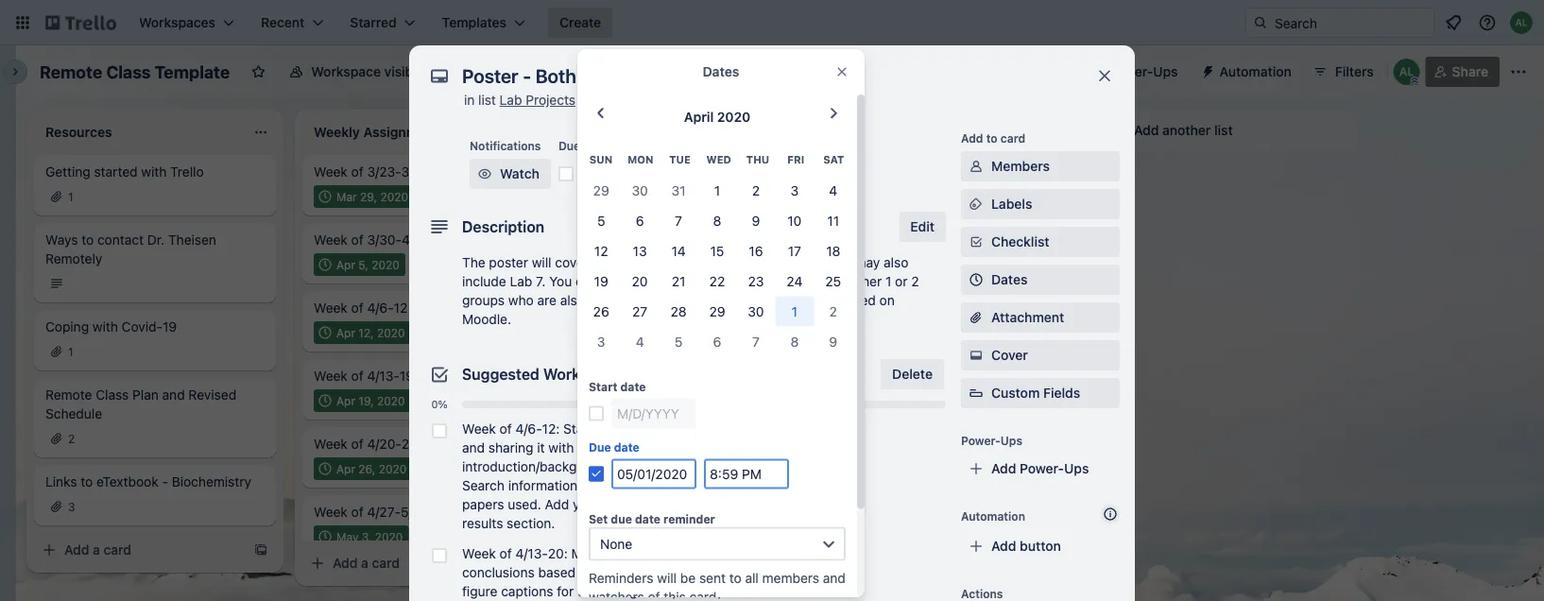 Task type: vqa. For each thing, say whether or not it's contained in the screenshot.
-
yes



Task type: locate. For each thing, give the bounding box(es) containing it.
track for final lab report - hexokinase track
[[582, 319, 616, 335]]

5 button
[[582, 205, 621, 236], [660, 326, 698, 357]]

12, inside may 12, 2020 checkbox
[[899, 413, 914, 426]]

2 horizontal spatial 12,
[[948, 300, 965, 316]]

report for hexokinase
[[641, 300, 682, 316]]

0 horizontal spatial 5,
[[359, 258, 369, 271]]

labels link
[[962, 189, 1120, 219]]

schedule
[[584, 365, 651, 383], [45, 406, 102, 422]]

2 vertical spatial exam
[[851, 300, 884, 316]]

8 button
[[698, 205, 737, 236], [776, 326, 814, 357]]

19 for week of 4/13-19
[[400, 368, 414, 384]]

with right it
[[549, 440, 574, 456]]

remote inside text field
[[40, 61, 102, 82]]

2 horizontal spatial 8
[[941, 164, 950, 180]]

5, inside 'checkbox'
[[899, 345, 909, 358]]

0 horizontal spatial 30
[[632, 182, 648, 198]]

2020 inside 'checkbox'
[[912, 345, 940, 358]]

week inside week of 3/30-4/5 link
[[314, 232, 348, 248]]

another down power-ups button
[[1163, 122, 1211, 138]]

26 up apr 26, 2020
[[402, 436, 418, 452]]

1 vertical spatial track
[[582, 319, 616, 335]]

0 vertical spatial 29
[[593, 182, 610, 198]]

5 button down apr 23, 2020
[[582, 205, 621, 236]]

may for final lab report - catalase track
[[605, 258, 627, 271]]

1 down members
[[1003, 190, 1008, 203]]

12, left 15-
[[948, 300, 965, 316]]

lab down work
[[614, 300, 637, 316]]

tue
[[669, 154, 691, 166]]

0 vertical spatial 30 button
[[621, 175, 660, 205]]

1 final from the top
[[582, 232, 611, 248]]

mar for week
[[337, 190, 357, 203]]

0 horizontal spatial 6 button
[[621, 205, 660, 236]]

week of 4/6-12
[[314, 300, 408, 316]]

4/5
[[402, 232, 422, 248]]

power-ups inside button
[[1109, 64, 1179, 79]]

2020 for lab exam
[[916, 258, 944, 271]]

report inside final lab report - hexokinase track
[[641, 300, 682, 316]]

0 vertical spatial remote
[[40, 61, 102, 82]]

2 down apr 30, 2020
[[912, 274, 919, 289]]

5 down the cite
[[803, 497, 811, 512]]

4/13- inside week of 4/13-20: make the (brief) methods section and conclusions based on labs 2 and 5 (still bullet points). add any figure captions for the background/results, add or move secti
[[516, 546, 548, 562]]

0 vertical spatial bullet
[[612, 478, 646, 494]]

mar for exam
[[874, 190, 894, 203]]

2 inside week of 4/13-20: make the (brief) methods section and conclusions based on labs 2 and 5 (still bullet points). add any figure captions for the background/results, add or move secti
[[631, 565, 639, 581]]

power- up add another list
[[1109, 64, 1154, 79]]

0 horizontal spatial 4 button
[[621, 326, 660, 357]]

lab inside "the poster will cover labs 2, 5 and 6. for the catalase track you may also include lab 7. you can work with just your lab partner or with another 1 or 2 groups who are also on the same track as you. rubric will be posted on moodle."
[[510, 274, 533, 289]]

workspace visible
[[311, 64, 424, 79]]

also
[[884, 255, 909, 270], [560, 293, 585, 308]]

week of 4/6-12 link
[[314, 299, 526, 318]]

apr for apr 19, 2020
[[337, 394, 355, 407]]

sm image inside watch button
[[476, 165, 494, 183]]

0 horizontal spatial 8 button
[[698, 205, 737, 236]]

apr down poster
[[605, 190, 624, 203]]

4
[[829, 182, 838, 198], [746, 258, 753, 271], [636, 334, 644, 349], [746, 345, 753, 358]]

add inside add button button
[[992, 538, 1017, 554]]

1 14, from the top
[[630, 258, 646, 271]]

1 vertical spatial 4/6-
[[516, 421, 542, 437]]

of for 19
[[351, 368, 364, 384]]

0 horizontal spatial 9 button
[[737, 205, 776, 236]]

exam for 3:
[[851, 300, 884, 316]]

0 vertical spatial 12
[[595, 243, 608, 258]]

2020 for optional retake (finals week)
[[917, 413, 945, 426]]

on inside the 'week of 4/6-12: start by copying template to your drive account and sharing it with your partner/small group. make the introduction/background sections  based on your literature search information (use bullet points), make sure to cite any papers used. add your favorite images from labs 2 and 5 to the results section.'
[[712, 459, 727, 475]]

a for optional retake (finals week)
[[898, 455, 906, 471]]

a
[[630, 387, 637, 403], [898, 455, 906, 471], [93, 542, 100, 558], [361, 555, 369, 571]]

members
[[763, 570, 820, 586]]

0 horizontal spatial 3 button
[[582, 326, 621, 357]]

section
[[730, 546, 775, 562]]

exam inside "link"
[[851, 164, 884, 180]]

sm image down add to card
[[967, 157, 986, 176]]

due for notifications
[[559, 139, 581, 152]]

sm image
[[967, 157, 986, 176], [476, 165, 494, 183], [967, 195, 986, 214], [967, 233, 986, 251], [967, 346, 986, 365]]

create from template… image
[[1059, 456, 1074, 471], [522, 556, 537, 571]]

biochemistry
[[172, 474, 251, 490]]

2 horizontal spatial will
[[792, 293, 811, 308]]

2 14, from the top
[[630, 345, 646, 358]]

apple lee (applelee29) image right filters
[[1394, 59, 1421, 85]]

based inside the 'week of 4/6-12: start by copying template to your drive account and sharing it with your partner/small group. make the introduction/background sections  based on your literature search information (use bullet points), make sure to cite any papers used. add your favorite images from labs 2 and 5 to the results section.'
[[671, 459, 709, 475]]

12 inside button
[[595, 243, 608, 258]]

1 down coping
[[68, 345, 73, 358]]

be inside reminders will be sent to all members and watchers of this card.
[[681, 570, 696, 586]]

9 down posted
[[830, 334, 838, 349]]

dates inside button
[[992, 272, 1028, 287]]

4/6-
[[367, 300, 394, 316], [516, 421, 542, 437]]

actions
[[962, 587, 1004, 600]]

0 horizontal spatial or
[[752, 584, 765, 599]]

make inside the 'week of 4/6-12: start by copying template to your drive account and sharing it with your partner/small group. make the introduction/background sections  based on your literature search information (use bullet points), make sure to cite any papers used. add your favorite images from labs 2 and 5 to the results section.'
[[735, 440, 768, 456]]

0 vertical spatial 6 button
[[621, 205, 660, 236]]

class inside the remote class plan and revised schedule
[[96, 387, 129, 403]]

4/6- inside the 'week of 4/6-12: start by copying template to your drive account and sharing it with your partner/small group. make the introduction/background sections  based on your literature search information (use bullet points), make sure to cite any papers used. add your favorite images from labs 2 and 5 to the results section.'
[[516, 421, 542, 437]]

card down may 12, 2020
[[909, 455, 937, 471]]

May 14, 2020 checkbox
[[582, 253, 683, 276]]

2020 right 30,
[[916, 258, 944, 271]]

power-ups down (finals at right
[[962, 434, 1023, 447]]

1 may 14, 2020 from the top
[[605, 258, 677, 271]]

1 vertical spatial 12
[[394, 300, 408, 316]]

1 vertical spatial bullet
[[710, 565, 744, 581]]

ch. inside exam 3: ch. 10-12, 15-16, and 18- 21
[[903, 300, 924, 316]]

add a card button down may 12, 2020
[[840, 448, 1051, 478]]

week for week of 4/13-20: make the (brief) methods section and conclusions based on labs 2 and 5 (still bullet points). add any figure captions for the background/results, add or move secti
[[462, 546, 496, 562]]

5 inside the 'week of 4/6-12: start by copying template to your drive account and sharing it with your partner/small group. make the introduction/background sections  based on your literature search information (use bullet points), make sure to cite any papers used. add your favorite images from labs 2 and 5 to the results section.'
[[803, 497, 811, 512]]

apr 23, 2020 at 8:59 pm
[[589, 166, 743, 182]]

0 vertical spatial another
[[1163, 122, 1211, 138]]

add a card down the etextbook at the left bottom of the page
[[64, 542, 131, 558]]

ups inside add power-ups link
[[1065, 461, 1089, 477]]

2 vertical spatial labs
[[598, 565, 628, 581]]

2020 for poster - both tracks
[[647, 190, 675, 203]]

0 horizontal spatial 4/6-
[[367, 300, 394, 316]]

remote class plan and revised schedule link
[[45, 386, 265, 424]]

5 left the (still
[[669, 565, 677, 581]]

sure
[[735, 478, 762, 494]]

track inside final lab report - hexokinase track
[[582, 319, 616, 335]]

etextbook
[[96, 474, 159, 490]]

apr inside checkbox
[[874, 258, 892, 271]]

2:
[[888, 164, 899, 180]]

the right for
[[578, 584, 597, 599]]

week of 3/23-3/29 link
[[314, 163, 526, 182]]

5 button down 28
[[660, 326, 698, 357]]

of up the sharing on the left
[[500, 421, 512, 437]]

sm image inside "cover" link
[[967, 346, 986, 365]]

power- inside button
[[1109, 64, 1154, 79]]

12 button
[[582, 236, 621, 266]]

0 horizontal spatial based
[[538, 565, 576, 581]]

final lab report - catalase track
[[582, 232, 785, 248]]

1 vertical spatial 30 button
[[737, 296, 776, 326]]

also down lab exam
[[884, 255, 909, 270]]

week inside week of 4/20-26 link
[[314, 436, 348, 452]]

thu
[[747, 154, 770, 166]]

2020 for week of 4/27-5/3
[[375, 530, 403, 544]]

ways
[[45, 232, 78, 248]]

may 14, 2020 for catalase
[[605, 258, 677, 271]]

1 horizontal spatial list
[[1215, 122, 1233, 138]]

sm image inside "labels" 'link'
[[967, 195, 986, 214]]

mar inside checkbox
[[874, 190, 894, 203]]

25
[[826, 273, 842, 289]]

sm image for labels
[[967, 195, 986, 214]]

ups up add power-ups
[[1001, 434, 1023, 447]]

week for week of 4/6-12: start by copying template to your drive account and sharing it with your partner/small group. make the introduction/background sections  based on your literature search information (use bullet points), make sure to cite any papers used. add your favorite images from labs 2 and 5 to the results section.
[[462, 421, 496, 437]]

week inside week of 4/13-20: make the (brief) methods section and conclusions based on labs 2 and 5 (still bullet points). add any figure captions for the background/results, add or move secti
[[462, 546, 496, 562]]

0 vertical spatial any
[[807, 478, 829, 494]]

1 vertical spatial 6 button
[[698, 326, 737, 357]]

of inside 'week of 4/13-19' link
[[351, 368, 364, 384]]

poster - both tracks
[[582, 164, 707, 180]]

sm image left labels
[[967, 195, 986, 214]]

4/13- up 'apr 19, 2020'
[[367, 368, 400, 384]]

add inside the 'week of 4/6-12: start by copying template to your drive account and sharing it with your partner/small group. make the introduction/background sections  based on your literature search information (use bullet points), make sure to cite any papers used. add your favorite images from labs 2 and 5 to the results section.'
[[545, 497, 569, 512]]

5 inside week of 4/13-20: make the (brief) methods section and conclusions based on labs 2 and 5 (still bullet points). add any figure captions for the background/results, add or move secti
[[669, 565, 677, 581]]

2 vertical spatial will
[[657, 570, 677, 586]]

labels
[[992, 196, 1033, 212]]

of up apr 19, 2020 checkbox
[[351, 368, 364, 384]]

final for final lab report - hexokinase track
[[582, 300, 611, 316]]

labs up watchers
[[598, 565, 628, 581]]

2 vertical spatial 19
[[400, 368, 414, 384]]

and right 16,
[[1010, 300, 1033, 316]]

may 14, 2020 inside option
[[605, 345, 677, 358]]

add inside add another list button
[[1135, 122, 1160, 138]]

of for 4/5
[[351, 232, 364, 248]]

week of 3/30-4/5 link
[[314, 231, 526, 250]]

exam for 2:
[[851, 164, 884, 180]]

with
[[141, 164, 167, 180], [634, 274, 660, 289], [806, 274, 832, 289], [93, 319, 118, 335], [549, 440, 574, 456]]

due down by
[[589, 441, 611, 454]]

5, for 3/30-
[[359, 258, 369, 271]]

add
[[726, 584, 749, 599]]

1 vertical spatial track
[[667, 293, 698, 308]]

are
[[538, 293, 557, 308]]

with right 24
[[806, 274, 832, 289]]

filters
[[1336, 64, 1374, 79]]

2 may 14, 2020 from the top
[[605, 345, 677, 358]]

last month image
[[590, 102, 612, 125]]

mon
[[628, 154, 654, 166]]

8 down the 24 button
[[791, 334, 799, 349]]

any inside the 'week of 4/6-12: start by copying template to your drive account and sharing it with your partner/small group. make the introduction/background sections  based on your literature search information (use bullet points), make sure to cite any papers used. add your favorite images from labs 2 and 5 to the results section.'
[[807, 478, 829, 494]]

another up posted
[[835, 274, 882, 289]]

apple lee (applelee29) image
[[1511, 11, 1534, 34], [1394, 59, 1421, 85]]

1 horizontal spatial ups
[[1065, 461, 1089, 477]]

coping with covid-19 link
[[45, 318, 265, 337]]

apr for apr 30, 2020
[[874, 258, 892, 271]]

2 horizontal spatial 7
[[753, 334, 760, 349]]

1 vertical spatial any
[[825, 565, 847, 581]]

Apr 5, 2020 checkbox
[[314, 253, 406, 276]]

customize views image
[[530, 62, 548, 81]]

0 horizontal spatial 6
[[636, 213, 644, 228]]

8 up catalase
[[713, 213, 722, 228]]

0 vertical spatial also
[[884, 255, 909, 270]]

card up copying at the left bottom
[[641, 387, 668, 403]]

add inside week of 4/13-20: make the (brief) methods section and conclusions based on labs 2 and 5 (still bullet points). add any figure captions for the background/results, add or move secti
[[797, 565, 822, 581]]

reminders will be sent to all members and watchers of this card.
[[589, 570, 846, 601]]

1 mar from the left
[[337, 190, 357, 203]]

16 button
[[737, 236, 776, 266]]

include
[[462, 274, 506, 289]]

7 button down hexokinase
[[737, 326, 776, 357]]

of inside the 'week of 4/6-12: start by copying template to your drive account and sharing it with your partner/small group. make the introduction/background sections  based on your literature search information (use bullet points), make sure to cite any papers used. add your favorite images from labs 2 and 5 to the results section.'
[[500, 421, 512, 437]]

add a card up copying at the left bottom
[[601, 387, 668, 403]]

1 horizontal spatial 9
[[830, 334, 838, 349]]

primary element
[[0, 0, 1545, 45]]

0 vertical spatial 2 button
[[737, 175, 776, 205]]

0 horizontal spatial 10
[[450, 462, 462, 476]]

1 horizontal spatial mar
[[874, 190, 894, 203]]

0 horizontal spatial ups
[[1001, 434, 1023, 447]]

make
[[735, 440, 768, 456], [572, 546, 604, 562]]

14, for final lab report - catalase track
[[630, 258, 646, 271]]

covid-
[[122, 319, 163, 335]]

- for biochemistry
[[162, 474, 168, 490]]

of inside week of 4/13-20: make the (brief) methods section and conclusions based on labs 2 and 5 (still bullet points). add any figure captions for the background/results, add or move secti
[[500, 546, 512, 562]]

5, down week of 3/30-4/5
[[359, 258, 369, 271]]

or
[[790, 274, 803, 289], [895, 274, 908, 289], [752, 584, 765, 599]]

3 down links
[[68, 500, 75, 513]]

M/D/YYYY text field
[[612, 459, 697, 489]]

1 horizontal spatial automation
[[1220, 64, 1292, 79]]

- inside final lab report - hexokinase track
[[685, 300, 691, 316]]

8 up mar 31, 2020
[[941, 164, 950, 180]]

14, inside option
[[630, 345, 646, 358]]

8
[[941, 164, 950, 180], [713, 213, 722, 228], [791, 334, 799, 349]]

0 horizontal spatial 19
[[163, 319, 177, 335]]

0 horizontal spatial track
[[667, 293, 698, 308]]

ch. inside "link"
[[903, 164, 924, 180]]

lab inside final lab report - hexokinase track
[[614, 300, 637, 316]]

1 vertical spatial report
[[641, 300, 682, 316]]

0 horizontal spatial dates
[[703, 64, 740, 79]]

due date
[[559, 139, 609, 152], [589, 441, 640, 454]]

ch. right 3:
[[903, 300, 924, 316]]

apr left 30,
[[874, 258, 892, 271]]

1 vertical spatial 30
[[748, 303, 764, 319]]

- inside "link"
[[625, 164, 631, 180]]

0 vertical spatial 9
[[752, 213, 760, 228]]

add another list button
[[1100, 110, 1358, 151]]

week of 4/6-12: start by copying template to your drive account and sharing it with your partner/small group. make the introduction/background sections  based on your literature search information (use bullet points), make sure to cite any papers used. add your favorite images from labs 2 and 5 to the results section.
[[462, 421, 855, 531]]

will inside reminders will be sent to all members and watchers of this card.
[[657, 570, 677, 586]]

19
[[594, 273, 609, 289], [163, 319, 177, 335], [400, 368, 414, 384]]

2 final from the top
[[582, 300, 611, 316]]

add a card for remote class plan and revised schedule
[[64, 542, 131, 558]]

of inside week of 4/20-26 link
[[351, 436, 364, 452]]

0 vertical spatial labs
[[593, 255, 622, 270]]

19 for coping with covid-19
[[163, 319, 177, 335]]

and left 6.
[[652, 255, 675, 270]]

0 horizontal spatial bullet
[[612, 478, 646, 494]]

1 vertical spatial labs
[[732, 497, 762, 512]]

edit
[[911, 219, 935, 234]]

0 vertical spatial list
[[478, 92, 496, 108]]

30 right you.
[[748, 303, 764, 319]]

apr for apr 23, 2020
[[605, 190, 624, 203]]

7 button up '14'
[[660, 205, 698, 236]]

0 vertical spatial 8
[[941, 164, 950, 180]]

1 horizontal spatial 12
[[595, 243, 608, 258]]

may inside 'checkbox'
[[874, 345, 896, 358]]

theisen
[[168, 232, 216, 248]]

bullet inside week of 4/13-20: make the (brief) methods section and conclusions based on labs 2 and 5 (still bullet points). add any figure captions for the background/results, add or move secti
[[710, 565, 744, 581]]

and inside "the poster will cover labs 2, 5 and 6. for the catalase track you may also include lab 7. you can work with just your lab partner or with another 1 or 2 groups who are also on the same track as you. rubric will be posted on moodle."
[[652, 255, 675, 270]]

26 down 19 button
[[593, 303, 610, 319]]

2 mar from the left
[[874, 190, 894, 203]]

exam inside exam 3: ch. 10-12, 15-16, and 18- 21
[[851, 300, 884, 316]]

0 horizontal spatial make
[[572, 546, 604, 562]]

ch. for 5-
[[903, 164, 924, 180]]

2 horizontal spatial 19
[[594, 273, 609, 289]]

0 horizontal spatial power-
[[962, 434, 1001, 447]]

sm image left the watch
[[476, 165, 494, 183]]

3
[[791, 182, 799, 198], [745, 190, 752, 203], [597, 334, 606, 349], [68, 500, 75, 513]]

add down information
[[545, 497, 569, 512]]

lab up who
[[510, 274, 533, 289]]

of inside week of 3/30-4/5 link
[[351, 232, 364, 248]]

0 vertical spatial ch.
[[903, 164, 924, 180]]

week inside the 'week of 4/6-12: start by copying template to your drive account and sharing it with your partner/small group. make the introduction/background sections  based on your literature search information (use bullet points), make sure to cite any papers used. add your favorite images from labs 2 and 5 to the results section.'
[[462, 421, 496, 437]]

14,
[[630, 258, 646, 271], [630, 345, 646, 358]]

12, for optional retake (finals week)
[[899, 413, 914, 426]]

0 horizontal spatial due
[[559, 139, 581, 152]]

1 horizontal spatial track
[[751, 232, 785, 248]]

7 right 0
[[448, 394, 454, 407]]

0 vertical spatial 5,
[[359, 258, 369, 271]]

0 vertical spatial 23,
[[615, 166, 635, 182]]

power-ups button
[[1071, 57, 1190, 87]]

sm image for members
[[967, 157, 986, 176]]

23, inside option
[[627, 190, 644, 203]]

0 vertical spatial create from template… image
[[1059, 456, 1074, 471]]

0 vertical spatial track
[[751, 232, 785, 248]]

4 button down 27
[[621, 326, 660, 357]]

of inside 'week of 4/6-12' link
[[351, 300, 364, 316]]

power- down custom fields button
[[1020, 461, 1065, 477]]

create from template… image for optional retake (finals week)
[[1059, 456, 1074, 471]]

2 down 25 button
[[830, 303, 838, 319]]

2 report from the top
[[641, 300, 682, 316]]

0 horizontal spatial 29 button
[[582, 175, 621, 205]]

0 horizontal spatial another
[[835, 274, 882, 289]]

3 button down the fri
[[776, 175, 814, 205]]

Board name text field
[[30, 57, 239, 87]]

a down the etextbook at the left bottom of the page
[[93, 542, 100, 558]]

the down drive
[[771, 440, 791, 456]]

add a card button down may 3, 2020
[[303, 548, 514, 579]]

add down power-ups button
[[1135, 122, 1160, 138]]

set
[[589, 513, 608, 526]]

list
[[478, 92, 496, 108], [1215, 122, 1233, 138]]

12, inside apr 12, 2020 option
[[359, 326, 374, 339]]

10 down week of 4/20-26 link
[[450, 462, 462, 476]]

custom
[[992, 385, 1040, 401]]

schedule inside the remote class plan and revised schedule
[[45, 406, 102, 422]]

7
[[675, 213, 683, 228], [753, 334, 760, 349], [448, 394, 454, 407]]

start
[[589, 380, 618, 394], [564, 421, 593, 437]]

and inside exam 3: ch. 10-12, 15-16, and 18- 21
[[1010, 300, 1033, 316]]

Apr 19, 2020 checkbox
[[314, 390, 411, 412]]

due
[[611, 513, 632, 526]]

19 down ways to contact dr. theisen remotely link at left top
[[163, 319, 177, 335]]

1 horizontal spatial dates
[[992, 272, 1028, 287]]

due
[[559, 139, 581, 152], [589, 441, 611, 454]]

card for week of 4/13-19
[[372, 555, 400, 571]]

may 14, 2020 inside checkbox
[[605, 258, 677, 271]]

0 vertical spatial 10
[[788, 213, 802, 228]]

5
[[597, 213, 606, 228], [641, 255, 649, 270], [675, 334, 683, 349], [803, 497, 811, 512], [669, 565, 677, 581]]

share button
[[1426, 57, 1500, 87]]

a down may 12, 2020 checkbox
[[898, 455, 906, 471]]

21 down posted
[[851, 319, 865, 335]]

31 button
[[660, 175, 698, 205]]

or down 30,
[[895, 274, 908, 289]]

14, down 27 button
[[630, 345, 646, 358]]

week up the 'mar 29, 2020' checkbox
[[314, 164, 348, 180]]

5, up delete on the bottom right of the page
[[899, 345, 909, 358]]

1 horizontal spatial 2 button
[[814, 296, 853, 326]]

of inside reminders will be sent to all members and watchers of this card.
[[648, 589, 660, 601]]

due date for start date
[[589, 441, 640, 454]]

sm image inside members 'link'
[[967, 157, 986, 176]]

23, for apr 23, 2020 at 8:59 pm
[[615, 166, 635, 182]]

of up the 'mar 29, 2020' checkbox
[[351, 164, 364, 180]]

9 up 16
[[752, 213, 760, 228]]

and inside reminders will be sent to all members and watchers of this card.
[[823, 570, 846, 586]]

week inside 'week of 4/27-5/3' link
[[314, 504, 348, 520]]

remote for remote class template
[[40, 61, 102, 82]]

1 report from the top
[[641, 232, 682, 248]]

1 horizontal spatial 19
[[400, 368, 414, 384]]

30 for the right the 30 button
[[748, 303, 764, 319]]

apr for apr 5, 2020
[[337, 258, 355, 271]]

based
[[671, 459, 709, 475], [538, 565, 576, 581]]

1 horizontal spatial will
[[657, 570, 677, 586]]

due date for notifications
[[559, 139, 609, 152]]

ups down fields
[[1065, 461, 1089, 477]]

week inside 'week of 4/6-12' link
[[314, 300, 348, 316]]

0 horizontal spatial track
[[582, 319, 616, 335]]

1 horizontal spatial 30 button
[[737, 296, 776, 326]]

ch. for 10-
[[903, 300, 924, 316]]

links
[[45, 474, 77, 490]]

bullet up add
[[710, 565, 744, 581]]

may inside checkbox
[[874, 413, 896, 426]]

0 horizontal spatial 8
[[713, 213, 722, 228]]

workspace visible button
[[277, 57, 436, 87]]

add power-ups link
[[962, 454, 1120, 484]]

week inside week of 3/23-3/29 link
[[314, 164, 348, 180]]

on right posted
[[880, 293, 895, 308]]

27
[[633, 303, 648, 319]]

card down the etextbook at the left bottom of the page
[[104, 542, 131, 558]]

of for 12
[[351, 300, 364, 316]]

1 vertical spatial 19
[[163, 319, 177, 335]]

1 vertical spatial due
[[589, 441, 611, 454]]

None text field
[[453, 59, 1077, 93]]

Add time text field
[[704, 459, 789, 489]]

30 button down 23
[[737, 296, 776, 326]]

4/13- down section.
[[516, 546, 548, 562]]

Mark due date as complete checkbox
[[559, 166, 574, 182]]

members link
[[962, 151, 1120, 182]]

report
[[641, 232, 682, 248], [641, 300, 682, 316]]

4/13- for 20:
[[516, 546, 548, 562]]

1 horizontal spatial 4/6-
[[516, 421, 542, 437]]

create from template… image
[[253, 543, 269, 558]]

1 down 8:59
[[715, 182, 721, 198]]

1 horizontal spatial another
[[1163, 122, 1211, 138]]

1 vertical spatial another
[[835, 274, 882, 289]]

4/6- for 12
[[367, 300, 394, 316]]

apple lee (applelee29) image right open information menu icon
[[1511, 11, 1534, 34]]

exam 3: ch. 10-12, 15-16, and 18- 21 link
[[851, 299, 1070, 337]]

final inside final lab report - hexokinase track
[[582, 300, 611, 316]]

lab
[[720, 274, 738, 289]]

25 button
[[814, 266, 853, 296]]

members
[[992, 158, 1050, 174]]

may down optional
[[874, 413, 896, 426]]

1 vertical spatial 5,
[[899, 345, 909, 358]]

2020 right 31,
[[916, 190, 944, 203]]

any right members
[[825, 565, 847, 581]]

track up catalase
[[751, 232, 785, 248]]

may inside option
[[605, 345, 627, 358]]

14, inside checkbox
[[630, 258, 646, 271]]

or inside week of 4/13-20: make the (brief) methods section and conclusions based on labs 2 and 5 (still bullet points). add any figure captions for the background/results, add or move secti
[[752, 584, 765, 599]]

add a card
[[601, 387, 668, 403], [870, 455, 937, 471], [64, 542, 131, 558], [333, 555, 400, 571]]

mar
[[337, 190, 357, 203], [874, 190, 894, 203]]

2 up links
[[68, 432, 75, 445]]

captions
[[501, 584, 554, 599]]

bullet up favorite
[[612, 478, 646, 494]]

introduction/background
[[462, 459, 613, 475]]

plan
[[132, 387, 159, 403]]

0 vertical spatial schedule
[[584, 365, 651, 383]]

work
[[601, 274, 631, 289]]

0 horizontal spatial 9
[[752, 213, 760, 228]]

21 inside 21 button
[[672, 273, 686, 289]]

14
[[672, 243, 686, 258]]

20 button
[[621, 266, 660, 296]]

wed
[[707, 154, 732, 166]]

30 down poster - both tracks
[[632, 182, 648, 198]]

14, for final lab report - hexokinase track
[[630, 345, 646, 358]]

week up may 3, 2020 checkbox
[[314, 504, 348, 520]]

may for optional retake (finals week)
[[874, 413, 896, 426]]

1 vertical spatial create from template… image
[[522, 556, 537, 571]]

0 horizontal spatial be
[[681, 570, 696, 586]]

week up the sharing on the left
[[462, 421, 496, 437]]

11
[[828, 213, 840, 228]]

all
[[745, 570, 759, 586]]

0 vertical spatial 19
[[594, 273, 609, 289]]

12, for week of 4/6-12
[[359, 326, 374, 339]]

of inside week of 3/23-3/29 link
[[351, 164, 364, 180]]

12, down week of 4/6-12 on the left of page
[[359, 326, 374, 339]]

labs inside the 'week of 4/6-12: start by copying template to your drive account and sharing it with your partner/small group. make the introduction/background sections  based on your literature search information (use bullet points), make sure to cite any papers used. add your favorite images from labs 2 and 5 to the results section.'
[[732, 497, 762, 512]]

will up this
[[657, 570, 677, 586]]

1 horizontal spatial be
[[815, 293, 830, 308]]

1 vertical spatial power-ups
[[962, 434, 1023, 447]]

of inside 'week of 4/27-5/3' link
[[351, 504, 364, 520]]

work
[[543, 365, 581, 383]]

in
[[464, 92, 475, 108]]

- for catalase
[[685, 232, 691, 248]]

1 vertical spatial 6
[[713, 334, 722, 349]]



Task type: describe. For each thing, give the bounding box(es) containing it.
with left trello
[[141, 164, 167, 180]]

custom fields button
[[962, 384, 1120, 403]]

1 vertical spatial 29 button
[[698, 296, 737, 326]]

optional retake (finals week)
[[851, 387, 1034, 403]]

(brief)
[[631, 546, 669, 562]]

1 vertical spatial 1 button
[[776, 296, 814, 326]]

and left the sharing on the left
[[462, 440, 485, 456]]

add a card for week of 4/13-19
[[333, 555, 400, 571]]

2020 for exam 2: ch. 5-8
[[916, 190, 944, 203]]

to up group.
[[724, 421, 737, 437]]

Mar 29, 2020 checkbox
[[314, 185, 414, 208]]

notifications
[[470, 139, 541, 152]]

1 right rubric
[[792, 303, 798, 319]]

Apr 30, 2020 checkbox
[[851, 253, 950, 276]]

3 down the thu
[[745, 190, 752, 203]]

0 horizontal spatial apple lee (applelee29) image
[[1394, 59, 1421, 85]]

add a card button for week of 4/13-19
[[303, 548, 514, 579]]

0 / 7
[[437, 394, 454, 407]]

next month image
[[823, 102, 845, 125]]

1 horizontal spatial 7
[[675, 213, 683, 228]]

1 down checklist
[[1003, 258, 1008, 271]]

date down copying at the left bottom
[[614, 441, 640, 454]]

attachment
[[992, 310, 1065, 325]]

22 button
[[698, 266, 737, 296]]

2 vertical spatial 7
[[448, 394, 454, 407]]

30 for the 30 button to the left
[[632, 182, 648, 198]]

1 vertical spatial will
[[792, 293, 811, 308]]

8 inside "link"
[[941, 164, 950, 180]]

2020 for final lab report - hexokinase track
[[649, 345, 677, 358]]

and inside the remote class plan and revised schedule
[[162, 387, 185, 403]]

10 inside button
[[788, 213, 802, 228]]

1 horizontal spatial also
[[884, 255, 909, 270]]

week of 3/23-3/29
[[314, 164, 430, 180]]

based inside week of 4/13-20: make the (brief) methods section and conclusions based on labs 2 and 5 (still bullet points). add any figure captions for the background/results, add or move secti
[[538, 565, 576, 581]]

May 3, 2020 checkbox
[[314, 526, 409, 548]]

week for week of 4/13-19
[[314, 368, 348, 384]]

to down literature
[[815, 497, 827, 512]]

26 button
[[582, 296, 621, 326]]

2,
[[625, 255, 637, 270]]

your inside "the poster will cover labs 2, 5 and 6. for the catalase track you may also include lab 7. you can work with just your lab partner or with another 1 or 2 groups who are also on the same track as you. rubric will be posted on moodle."
[[689, 274, 716, 289]]

1 horizontal spatial 4 button
[[814, 175, 853, 205]]

with up the same
[[634, 274, 660, 289]]

week for week of 4/6-12
[[314, 300, 348, 316]]

another inside button
[[1163, 122, 1211, 138]]

any inside week of 4/13-20: make the (brief) methods section and conclusions based on labs 2 and 5 (still bullet points). add any figure captions for the background/results, add or move secti
[[825, 565, 847, 581]]

due for start date
[[589, 441, 611, 454]]

final lab report - catalase track link
[[582, 231, 802, 250]]

12:
[[542, 421, 560, 437]]

of for 12:
[[500, 421, 512, 437]]

week for week of 4/27-5/3
[[314, 504, 348, 520]]

5 up 12 button
[[597, 213, 606, 228]]

(finals
[[951, 387, 991, 403]]

labs inside week of 4/13-20: make the (brief) methods section and conclusions based on labs 2 and 5 (still bullet points). add any figure captions for the background/results, add or move secti
[[598, 565, 628, 581]]

make
[[699, 478, 732, 494]]

and up members
[[778, 546, 801, 562]]

sections
[[616, 459, 668, 475]]

class for template
[[106, 61, 151, 82]]

for
[[557, 584, 574, 599]]

sm image for checklist
[[967, 233, 986, 251]]

final for final lab report - catalase track
[[582, 232, 611, 248]]

reminders
[[589, 570, 654, 586]]

1 horizontal spatial 3 button
[[776, 175, 814, 205]]

26,
[[359, 462, 376, 476]]

partner/small
[[608, 440, 688, 456]]

the up lab
[[717, 255, 737, 270]]

just
[[664, 274, 686, 289]]

moodle.
[[462, 312, 512, 327]]

apr 26, 2020
[[337, 462, 407, 476]]

1 vertical spatial 10
[[450, 462, 462, 476]]

add button button
[[962, 531, 1120, 562]]

2020 right april at the top left of the page
[[717, 109, 751, 125]]

of for 20:
[[500, 546, 512, 562]]

the poster will cover labs 2, 5 and 6. for the catalase track you may also include lab 7. you can work with just your lab partner or with another 1 or 2 groups who are also on the same track as you. rubric will be posted on moodle.
[[462, 255, 919, 327]]

you.
[[719, 293, 745, 308]]

0 horizontal spatial 1 button
[[698, 175, 737, 205]]

2020 for exam 3: ch. 10-12, 15-16, and 18- 21
[[912, 345, 940, 358]]

of for 26
[[351, 436, 364, 452]]

week of 4/27-5/3 link
[[314, 503, 526, 522]]

by
[[597, 421, 612, 437]]

19,
[[359, 394, 374, 407]]

3 down 26 button
[[597, 334, 606, 349]]

2 down the overdue
[[752, 182, 760, 198]]

15-
[[969, 300, 989, 316]]

this
[[664, 589, 686, 601]]

add a card button up template
[[571, 380, 783, 410]]

Apr 23, 2020 checkbox
[[582, 185, 681, 208]]

final lab report - hexokinase track link
[[582, 299, 802, 337]]

2020 for week of 3/23-3/29
[[380, 190, 408, 203]]

card up members
[[1001, 131, 1026, 145]]

date up sun
[[584, 139, 609, 152]]

2020 for week of 4/13-19
[[377, 394, 405, 407]]

reminder
[[664, 513, 716, 526]]

poster - both tracks link
[[582, 163, 802, 182]]

0 vertical spatial 29 button
[[582, 175, 621, 205]]

close popover image
[[835, 64, 850, 79]]

2020 for final lab report - catalase track
[[649, 258, 677, 271]]

your down by
[[578, 440, 605, 456]]

2020 for week of 3/30-4/5
[[372, 258, 400, 271]]

your left drive
[[740, 421, 767, 437]]

add inside add power-ups link
[[992, 461, 1017, 477]]

you
[[830, 255, 852, 270]]

custom fields
[[992, 385, 1081, 401]]

groups
[[462, 293, 505, 308]]

a up copying at the left bottom
[[630, 387, 637, 403]]

add a card button for optional retake (finals week)
[[840, 448, 1051, 478]]

2 inside "the poster will cover labs 2, 5 and 6. for the catalase track you may also include lab 7. you can work with just your lab partner or with another 1 or 2 groups who are also on the same track as you. rubric will be posted on moodle."
[[912, 274, 919, 289]]

lab down board
[[500, 92, 522, 108]]

1 vertical spatial exam
[[877, 232, 910, 248]]

add a card for optional retake (finals week)
[[870, 455, 937, 471]]

start inside the 'week of 4/6-12: start by copying template to your drive account and sharing it with your partner/small group. make the introduction/background sections  based on your literature search information (use bullet points), make sure to cite any papers used. add your favorite images from labs 2 and 5 to the results section.'
[[564, 421, 593, 437]]

add a card button for remote class plan and revised schedule
[[34, 535, 246, 565]]

3/23-
[[367, 164, 401, 180]]

24 button
[[776, 266, 814, 296]]

apr for apr 12, 2020
[[337, 326, 355, 339]]

M/D/YYYY text field
[[612, 398, 697, 429]]

your up set
[[573, 497, 600, 512]]

exam 3: ch. 10-12, 15-16, and 18- 21
[[851, 300, 1057, 335]]

images
[[653, 497, 697, 512]]

add up by
[[601, 387, 626, 403]]

mar 31, 2020
[[874, 190, 944, 203]]

1 vertical spatial 8 button
[[776, 326, 814, 357]]

0 horizontal spatial power-ups
[[962, 434, 1023, 447]]

checklist link
[[962, 227, 1120, 257]]

May 5, 2020 checkbox
[[851, 340, 946, 363]]

cover link
[[962, 340, 1120, 371]]

card for optional retake (finals week)
[[909, 455, 937, 471]]

16,
[[989, 300, 1006, 316]]

to inside reminders will be sent to all members and watchers of this card.
[[730, 570, 742, 586]]

another inside "the poster will cover labs 2, 5 and 6. for the catalase track you may also include lab 7. you can work with just your lab partner or with another 1 or 2 groups who are also on the same track as you. rubric will be posted on moodle."
[[835, 274, 882, 289]]

pm
[[723, 166, 743, 182]]

1 vertical spatial 9 button
[[814, 326, 853, 357]]

2 horizontal spatial or
[[895, 274, 908, 289]]

the up reminders
[[608, 546, 628, 562]]

to up members
[[987, 131, 998, 145]]

0 vertical spatial 8 button
[[698, 205, 737, 236]]

2 vertical spatial power-
[[1020, 461, 1065, 477]]

ways to contact dr. theisen remotely
[[45, 232, 216, 267]]

19 button
[[582, 266, 621, 296]]

1 vertical spatial 4 button
[[621, 326, 660, 357]]

add down links
[[64, 542, 89, 558]]

add up the exam 2: ch. 5-8 "link"
[[962, 131, 984, 145]]

search image
[[1254, 15, 1269, 30]]

0 vertical spatial 6
[[636, 213, 644, 228]]

set due date reminder
[[589, 513, 716, 526]]

trello
[[170, 164, 204, 180]]

remote for remote class plan and revised schedule
[[45, 387, 92, 403]]

8 for the topmost 8 button
[[713, 213, 722, 228]]

a for remote class plan and revised schedule
[[93, 542, 100, 558]]

week)
[[995, 387, 1034, 403]]

2 inside the 'week of 4/6-12: start by copying template to your drive account and sharing it with your partner/small group. make the introduction/background sections  based on your literature search information (use bullet points), make sure to cite any papers used. add your favorite images from labs 2 and 5 to the results section.'
[[765, 497, 773, 512]]

week for week of 4/20-26
[[314, 436, 348, 452]]

1 horizontal spatial 29
[[710, 303, 726, 319]]

1 down attachment
[[999, 345, 1004, 358]]

1 horizontal spatial 6 button
[[698, 326, 737, 357]]

show menu image
[[1510, 62, 1529, 81]]

to inside ways to contact dr. theisen remotely
[[82, 232, 94, 248]]

date down favorite
[[635, 513, 661, 526]]

may for final lab report - hexokinase track
[[605, 345, 627, 358]]

lab up may
[[851, 232, 873, 248]]

1 vertical spatial 9
[[830, 334, 838, 349]]

week for week of 3/30-4/5
[[314, 232, 348, 248]]

the down work
[[608, 293, 627, 308]]

21 inside exam 3: ch. 10-12, 15-16, and 18- 21
[[851, 319, 865, 335]]

may for week of 4/27-5/3
[[337, 530, 359, 544]]

create from template… image for week of 4/13-19
[[522, 556, 537, 571]]

week for week of 3/23-3/29
[[314, 164, 348, 180]]

4 down the sat
[[829, 182, 838, 198]]

both
[[635, 164, 664, 180]]

add down may 12, 2020 checkbox
[[870, 455, 895, 471]]

share
[[1453, 64, 1489, 79]]

1 horizontal spatial track
[[795, 255, 826, 270]]

2020 left at
[[638, 166, 671, 182]]

and down (brief)
[[643, 565, 665, 581]]

0 horizontal spatial 30 button
[[621, 175, 660, 205]]

automation inside button
[[1220, 64, 1292, 79]]

cite
[[781, 478, 804, 494]]

18-
[[1036, 300, 1057, 316]]

add down may 3, 2020 checkbox
[[333, 555, 358, 571]]

april 2020
[[684, 109, 751, 125]]

in list lab projects
[[464, 92, 576, 108]]

suggested work schedule
[[462, 365, 651, 383]]

on down can
[[589, 293, 604, 308]]

apr 23, 2020
[[605, 190, 675, 203]]

12, inside exam 3: ch. 10-12, 15-16, and 18- 21
[[948, 300, 965, 316]]

you
[[550, 274, 572, 289]]

4/6- for 12:
[[516, 421, 542, 437]]

15
[[711, 243, 725, 258]]

class for plan
[[96, 387, 129, 403]]

3 down the overdue
[[791, 182, 799, 198]]

15 button
[[698, 236, 737, 266]]

Mar 31, 2020 checkbox
[[851, 185, 950, 208]]

0 vertical spatial will
[[532, 255, 552, 270]]

overdue
[[755, 167, 801, 181]]

23, for apr 23, 2020
[[627, 190, 644, 203]]

1 inside "the poster will cover labs 2, 5 and 6. for the catalase track you may also include lab 7. you can work with just your lab partner or with another 1 or 2 groups who are also on the same track as you. rubric will be posted on moodle."
[[886, 274, 892, 289]]

26 inside button
[[593, 303, 610, 319]]

started
[[94, 164, 138, 180]]

May 12, 2020 checkbox
[[851, 408, 951, 431]]

1 vertical spatial 7 button
[[737, 326, 776, 357]]

5/3
[[401, 504, 421, 520]]

0 vertical spatial 9 button
[[737, 205, 776, 236]]

1 vertical spatial 26
[[402, 436, 418, 452]]

sm image for cover
[[967, 346, 986, 365]]

apr for apr 26, 2020
[[337, 462, 355, 476]]

ups inside power-ups button
[[1154, 64, 1179, 79]]

5 inside "the poster will cover labs 2, 5 and 6. for the catalase track you may also include lab 7. you can work with just your lab partner or with another 1 or 2 groups who are also on the same track as you. rubric will be posted on moodle."
[[641, 255, 649, 270]]

0 vertical spatial 7 button
[[660, 205, 698, 236]]

on inside week of 4/13-20: make the (brief) methods section and conclusions based on labs 2 and 5 (still bullet points). add any figure captions for the background/results, add or move secti
[[579, 565, 595, 581]]

to left the cite
[[766, 478, 778, 494]]

lab projects link
[[500, 92, 576, 108]]

be inside "the poster will cover labs 2, 5 and 6. for the catalase track you may also include lab 7. you can work with just your lab partner or with another 1 or 2 groups who are also on the same track as you. rubric will be posted on moodle."
[[815, 293, 830, 308]]

0 horizontal spatial also
[[560, 293, 585, 308]]

of for 3/29
[[351, 164, 364, 180]]

to right links
[[81, 474, 93, 490]]

0 notifications image
[[1443, 11, 1465, 34]]

2020 for week of 4/20-26
[[379, 462, 407, 476]]

3:
[[888, 300, 899, 316]]

watchers
[[589, 589, 645, 601]]

may for exam 3: ch. 10-12, 15-16, and 18- 21
[[874, 345, 896, 358]]

Apr 12, 2020 checkbox
[[314, 321, 411, 344]]

remotely
[[45, 251, 102, 267]]

optional retake (finals week) link
[[851, 386, 1070, 405]]

sm image for watch
[[476, 165, 494, 183]]

4 down 27 button
[[636, 334, 644, 349]]

sun
[[590, 154, 613, 166]]

cover
[[992, 347, 1028, 363]]

2020 for week of 4/6-12
[[377, 326, 405, 339]]

0 horizontal spatial list
[[478, 92, 496, 108]]

4 up 23
[[746, 258, 753, 271]]

May 14, 2020 checkbox
[[582, 340, 683, 363]]

links to etextbook - biochemistry
[[45, 474, 251, 490]]

0 vertical spatial start
[[589, 380, 618, 394]]

the down account
[[830, 497, 850, 512]]

projects
[[526, 92, 576, 108]]

a for week of 4/13-19
[[361, 555, 369, 571]]

0 horizontal spatial 29
[[593, 182, 610, 198]]

with inside the 'week of 4/6-12: start by copying template to your drive account and sharing it with your partner/small group. make the introduction/background sections  based on your literature search information (use bullet points), make sure to cite any papers used. add your favorite images from labs 2 and 5 to the results section.'
[[549, 440, 574, 456]]

1 horizontal spatial 5 button
[[660, 326, 698, 357]]

5, for ch.
[[899, 345, 909, 358]]

8 for 8 button to the bottom
[[791, 334, 799, 349]]

0 vertical spatial 5 button
[[582, 205, 621, 236]]

ways to contact dr. theisen remotely link
[[45, 231, 265, 269]]

- for hexokinase
[[685, 300, 691, 316]]

4/13- for 19
[[367, 368, 400, 384]]

add to card
[[962, 131, 1026, 145]]

open information menu image
[[1479, 13, 1498, 32]]

1 horizontal spatial or
[[790, 274, 803, 289]]

1 vertical spatial 3 button
[[582, 326, 621, 357]]

sat
[[824, 154, 845, 166]]

1 down the getting
[[68, 190, 73, 203]]

28 button
[[660, 296, 698, 326]]

date up m/d/yyyy text field
[[621, 380, 646, 394]]

final lab report - hexokinase track
[[582, 300, 765, 335]]

19 inside button
[[594, 273, 609, 289]]

add power-ups
[[992, 461, 1089, 477]]

4/27-
[[367, 504, 401, 520]]

1 vertical spatial power-
[[962, 434, 1001, 447]]

can
[[576, 274, 598, 289]]

22
[[710, 273, 725, 289]]

revised
[[189, 387, 237, 403]]

and down the cite
[[777, 497, 799, 512]]

0 horizontal spatial 2 button
[[737, 175, 776, 205]]

20
[[632, 273, 648, 289]]

labs inside "the poster will cover labs 2, 5 and 6. for the catalase track you may also include lab 7. you can work with just your lab partner or with another 1 or 2 groups who are also on the same track as you. rubric will be posted on moodle."
[[593, 255, 622, 270]]

1 vertical spatial 7
[[753, 334, 760, 349]]

1 vertical spatial ups
[[1001, 434, 1023, 447]]

18 button
[[814, 236, 853, 266]]

description
[[462, 218, 545, 236]]

make inside week of 4/13-20: make the (brief) methods section and conclusions based on labs 2 and 5 (still bullet points). add any figure captions for the background/results, add or move secti
[[572, 546, 604, 562]]

4 down hexokinase
[[746, 345, 753, 358]]

card for remote class plan and revised schedule
[[104, 542, 131, 558]]

bullet inside the 'week of 4/6-12: start by copying template to your drive account and sharing it with your partner/small group. make the introduction/background sections  based on your literature search information (use bullet points), make sure to cite any papers used. add your favorite images from labs 2 and 5 to the results section.'
[[612, 478, 646, 494]]

of for 5/3
[[351, 504, 364, 520]]

apr for apr 23, 2020 at 8:59 pm
[[589, 166, 611, 182]]

section.
[[507, 516, 555, 531]]

sharing
[[489, 440, 534, 456]]

star or unstar board image
[[251, 64, 266, 79]]

with left covid-
[[93, 319, 118, 335]]

track for final lab report - catalase track
[[751, 232, 785, 248]]

Apr 26, 2020 checkbox
[[314, 458, 413, 480]]

week of 3/30-4/5
[[314, 232, 422, 248]]

report for catalase
[[641, 232, 682, 248]]

1 horizontal spatial 6
[[713, 334, 722, 349]]

apple lee (applelee29) image inside the primary "element"
[[1511, 11, 1534, 34]]

exam 2: ch. 5-8 link
[[851, 163, 1070, 182]]

1 horizontal spatial schedule
[[584, 365, 651, 383]]

may 14, 2020 for hexokinase
[[605, 345, 677, 358]]

1 vertical spatial 2 button
[[814, 296, 853, 326]]

8:59
[[690, 166, 720, 182]]

1 vertical spatial automation
[[962, 510, 1026, 523]]

5 down 28 button
[[675, 334, 683, 349]]

lab up 2,
[[614, 232, 637, 248]]

Search field
[[1269, 9, 1434, 37]]

your up "sure"
[[731, 459, 758, 475]]

list inside button
[[1215, 122, 1233, 138]]

0 horizontal spatial 12
[[394, 300, 408, 316]]



